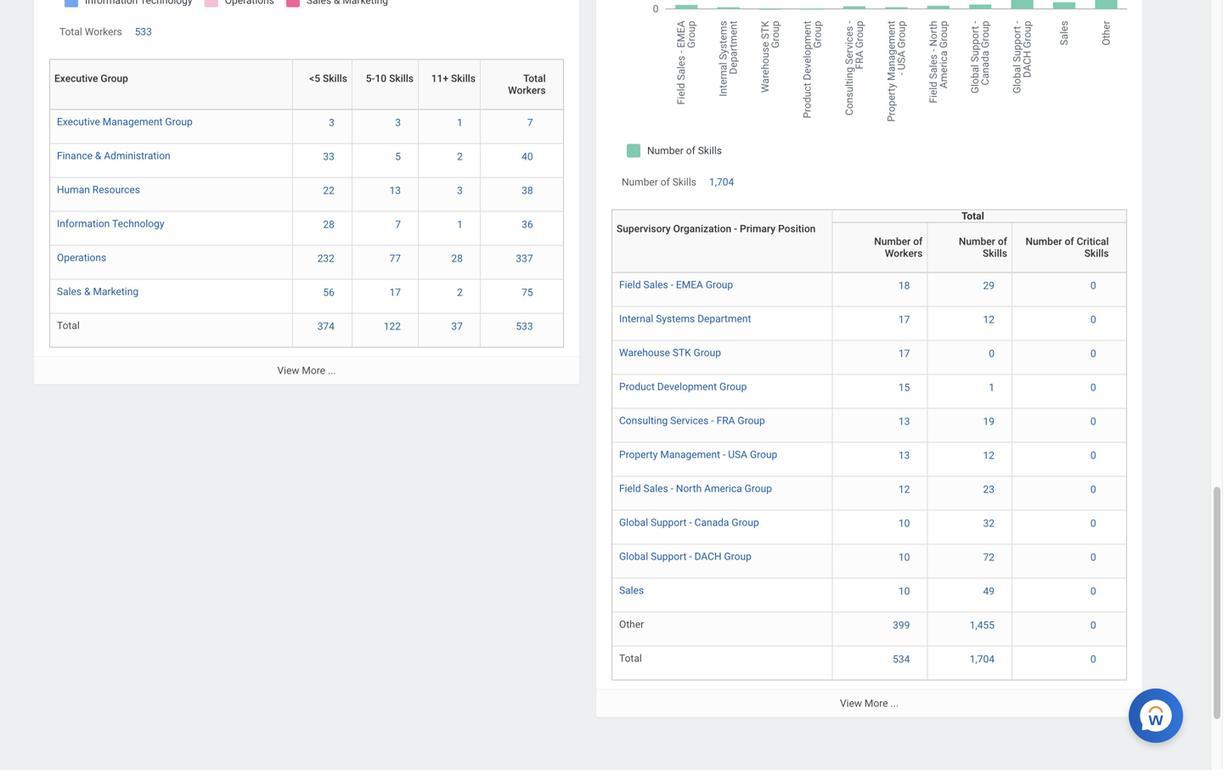 Task type: vqa. For each thing, say whether or not it's contained in the screenshot.
the leftmost &
yes



Task type: locate. For each thing, give the bounding box(es) containing it.
1 2 from the top
[[457, 151, 463, 163]]

- left fra
[[712, 415, 715, 427]]

3 button up 33 button
[[329, 116, 337, 130]]

1 horizontal spatial 533 button
[[516, 320, 536, 334]]

1 horizontal spatial &
[[95, 150, 101, 162]]

1 horizontal spatial 28
[[452, 253, 463, 265]]

3 up 33 button
[[329, 117, 335, 129]]

2 horizontal spatial 3
[[457, 185, 463, 197]]

of inside number of critical skills
[[1065, 236, 1075, 248]]

0 horizontal spatial 3
[[329, 117, 335, 129]]

total workers right 11+ skills "button"
[[508, 73, 546, 96]]

7 up 40 button
[[528, 117, 533, 129]]

2 vertical spatial 17 button
[[899, 347, 913, 361]]

1 field from the top
[[620, 279, 641, 291]]

1 horizontal spatial 3 button
[[395, 116, 404, 130]]

0 button
[[1091, 279, 1100, 293], [1091, 313, 1100, 327], [990, 347, 998, 361], [1091, 347, 1100, 361], [1091, 381, 1100, 395], [1091, 415, 1100, 429], [1091, 449, 1100, 463], [1091, 483, 1100, 497], [1091, 517, 1100, 531], [1091, 551, 1100, 565], [1091, 585, 1100, 599], [1091, 619, 1100, 633], [1091, 653, 1100, 667]]

0 horizontal spatial number of skills
[[622, 176, 697, 188]]

1 vertical spatial 2
[[457, 287, 463, 299]]

- left canada
[[690, 517, 692, 529]]

... for 12
[[891, 698, 899, 710]]

... inside worker skills band element
[[328, 365, 336, 377]]

total
[[59, 26, 82, 38], [524, 73, 546, 85], [962, 210, 985, 222], [57, 320, 80, 332], [620, 653, 642, 665]]

view more ... down the 374
[[278, 365, 336, 377]]

2 vertical spatial workers
[[886, 248, 923, 260]]

0 vertical spatial view more ... link
[[34, 357, 580, 385]]

field up internal
[[620, 279, 641, 291]]

0 vertical spatial 7 button
[[528, 116, 536, 130]]

0 vertical spatial 28 button
[[323, 218, 337, 232]]

field
[[620, 279, 641, 291], [620, 483, 641, 495]]

sales link
[[620, 582, 644, 597]]

12 left 23
[[899, 484, 911, 496]]

2 vertical spatial 12 button
[[899, 483, 913, 497]]

- inside 'link'
[[671, 279, 674, 291]]

of inside the number of skills
[[999, 236, 1008, 248]]

internal systems department link
[[620, 310, 752, 325]]

3 up 5
[[395, 117, 401, 129]]

number left "critical"
[[1026, 236, 1063, 248]]

group
[[101, 73, 128, 85], [165, 116, 193, 128], [706, 279, 734, 291], [694, 347, 722, 359], [720, 381, 747, 393], [738, 415, 766, 427], [751, 449, 778, 461], [745, 483, 773, 495], [732, 517, 760, 529], [725, 551, 752, 563]]

29
[[984, 280, 995, 292]]

0 button for 1,704 button to the right
[[1091, 653, 1100, 667]]

0 vertical spatial 1,704 button
[[710, 175, 737, 189]]

2 button up 37 button
[[457, 286, 466, 300]]

28 right 77 button
[[452, 253, 463, 265]]

122 button
[[384, 320, 404, 334]]

administration
[[104, 150, 171, 162]]

0 horizontal spatial 7 button
[[395, 218, 404, 232]]

1 vertical spatial global
[[620, 551, 649, 563]]

... down the '534'
[[891, 698, 899, 710]]

sales & marketing
[[57, 286, 139, 298]]

group down "executive group" button
[[165, 116, 193, 128]]

global support - dach group
[[620, 551, 752, 563]]

- for dach
[[690, 551, 692, 563]]

533 down 75
[[516, 321, 533, 333]]

& left marketing
[[84, 286, 91, 298]]

0 horizontal spatial total element
[[57, 317, 80, 332]]

0 horizontal spatial view more ... link
[[34, 357, 580, 385]]

12 button up 23
[[984, 449, 998, 463]]

skills inside number of critical skills
[[1085, 248, 1110, 260]]

field inside 'link'
[[620, 279, 641, 291]]

0 vertical spatial management
[[103, 116, 163, 128]]

0 vertical spatial 12
[[984, 314, 995, 326]]

0 for 72 button
[[1091, 552, 1097, 564]]

1 vertical spatial 28
[[452, 253, 463, 265]]

1,704 button
[[710, 175, 737, 189], [970, 653, 998, 667]]

1 vertical spatial 1 button
[[457, 218, 466, 232]]

1 vertical spatial 13 button
[[899, 415, 913, 429]]

-
[[734, 223, 738, 235], [671, 279, 674, 291], [712, 415, 715, 427], [723, 449, 726, 461], [671, 483, 674, 495], [690, 517, 692, 529], [690, 551, 692, 563]]

28 button
[[323, 218, 337, 232], [452, 252, 466, 266]]

0 vertical spatial 13
[[390, 185, 401, 197]]

skills inside "button"
[[451, 73, 476, 85]]

0 vertical spatial 1,704
[[710, 176, 735, 188]]

0 vertical spatial 2 button
[[457, 150, 466, 164]]

17 for warehouse stk group
[[899, 348, 911, 360]]

field down property
[[620, 483, 641, 495]]

1 horizontal spatial management
[[661, 449, 721, 461]]

- for canada
[[690, 517, 692, 529]]

executive group button
[[54, 60, 299, 110]]

75
[[522, 287, 533, 299]]

0 vertical spatial more
[[302, 365, 326, 377]]

0 for 32 button
[[1091, 518, 1097, 530]]

view more ... down the '534'
[[841, 698, 899, 710]]

534
[[893, 654, 911, 666]]

1 vertical spatial 2 button
[[457, 286, 466, 300]]

1 horizontal spatial view more ... link
[[597, 690, 1143, 718]]

77
[[390, 253, 401, 265]]

number of skills up 29
[[959, 236, 1008, 260]]

- left primary
[[734, 223, 738, 235]]

7 up 77 button
[[395, 219, 401, 231]]

1 horizontal spatial view
[[841, 698, 863, 710]]

executive up executive management group link
[[54, 73, 98, 85]]

0 horizontal spatial management
[[103, 116, 163, 128]]

2 vertical spatial 1
[[990, 382, 995, 394]]

of up supervisory
[[661, 176, 670, 188]]

13 for property management - usa group
[[899, 450, 911, 462]]

- inside "button"
[[734, 223, 738, 235]]

- for usa
[[723, 449, 726, 461]]

19
[[984, 416, 995, 428]]

1 vertical spatial ...
[[891, 698, 899, 710]]

1 button up 19 button
[[990, 381, 998, 395]]

2 vertical spatial 17
[[899, 348, 911, 360]]

1 horizontal spatial 1,704
[[970, 654, 995, 666]]

group right emea
[[706, 279, 734, 291]]

1 inside skills by organization element
[[990, 382, 995, 394]]

28 button down 22 button
[[323, 218, 337, 232]]

0 horizontal spatial 1,704 button
[[710, 175, 737, 189]]

number up supervisory
[[622, 176, 659, 188]]

1,704
[[710, 176, 735, 188], [970, 654, 995, 666]]

support for dach
[[651, 551, 687, 563]]

2 right "5" button
[[457, 151, 463, 163]]

executive up finance
[[57, 116, 100, 128]]

view
[[278, 365, 300, 377], [841, 698, 863, 710]]

10 button for 32
[[899, 517, 913, 531]]

total element inside skills by organization element
[[620, 650, 642, 665]]

1 vertical spatial &
[[84, 286, 91, 298]]

view more ... inside worker skills band element
[[278, 365, 336, 377]]

- left emea
[[671, 279, 674, 291]]

2 field from the top
[[620, 483, 641, 495]]

view more ... link down the 374
[[34, 357, 580, 385]]

1 vertical spatial view more ...
[[841, 698, 899, 710]]

1 horizontal spatial view more ...
[[841, 698, 899, 710]]

49
[[984, 586, 995, 598]]

other
[[620, 619, 644, 631]]

organization
[[674, 223, 732, 235]]

total down 'other'
[[620, 653, 642, 665]]

0 button for 1 button to the bottom
[[1091, 381, 1100, 395]]

12 button down 29 button
[[984, 313, 998, 327]]

1 horizontal spatial 7
[[528, 117, 533, 129]]

12 down 29 button
[[984, 314, 995, 326]]

17 for internal systems department
[[899, 314, 911, 326]]

view inside worker skills band element
[[278, 365, 300, 377]]

2 support from the top
[[651, 551, 687, 563]]

0 for 1 button to the bottom
[[1091, 382, 1097, 394]]

view for 12
[[841, 698, 863, 710]]

17 up the 15
[[899, 348, 911, 360]]

2 vertical spatial 13
[[899, 450, 911, 462]]

number up the 18
[[875, 236, 911, 248]]

1,704 up supervisory organization - primary position
[[710, 176, 735, 188]]

2
[[457, 151, 463, 163], [457, 287, 463, 299]]

global for global support - dach group
[[620, 551, 649, 563]]

10 button
[[899, 517, 913, 531], [899, 551, 913, 565], [899, 585, 913, 599]]

group right 'america' on the right of page
[[745, 483, 773, 495]]

of left number of critical skills button
[[999, 236, 1008, 248]]

12
[[984, 314, 995, 326], [984, 450, 995, 462], [899, 484, 911, 496]]

2 10 button from the top
[[899, 551, 913, 565]]

1 vertical spatial 1,704
[[970, 654, 995, 666]]

3
[[329, 117, 335, 129], [395, 117, 401, 129], [457, 185, 463, 197]]

17 button for internal systems department
[[899, 313, 913, 327]]

12 for 13
[[984, 450, 995, 462]]

1 button
[[457, 116, 466, 130], [457, 218, 466, 232], [990, 381, 998, 395]]

marketing
[[93, 286, 139, 298]]

13 button
[[390, 184, 404, 198], [899, 415, 913, 429], [899, 449, 913, 463]]

management inside skills by organization element
[[661, 449, 721, 461]]

1 vertical spatial 12
[[984, 450, 995, 462]]

of
[[661, 176, 670, 188], [914, 236, 923, 248], [999, 236, 1008, 248], [1065, 236, 1075, 248]]

1 horizontal spatial ...
[[891, 698, 899, 710]]

other element
[[620, 616, 644, 631]]

more
[[302, 365, 326, 377], [865, 698, 889, 710]]

1 vertical spatial 1,704 button
[[970, 653, 998, 667]]

33 button
[[323, 150, 337, 164]]

total inside total workers
[[524, 73, 546, 85]]

global inside global support - canada group link
[[620, 517, 649, 529]]

38 button
[[522, 184, 536, 198]]

support
[[651, 517, 687, 529], [651, 551, 687, 563]]

19 button
[[984, 415, 998, 429]]

28
[[323, 219, 335, 231], [452, 253, 463, 265]]

more inside worker skills band element
[[302, 365, 326, 377]]

information
[[57, 218, 110, 230]]

0 vertical spatial 533 button
[[135, 25, 155, 39]]

1 support from the top
[[651, 517, 687, 529]]

0
[[1091, 280, 1097, 292], [1091, 314, 1097, 326], [990, 348, 995, 360], [1091, 348, 1097, 360], [1091, 382, 1097, 394], [1091, 416, 1097, 428], [1091, 450, 1097, 462], [1091, 484, 1097, 496], [1091, 518, 1097, 530], [1091, 552, 1097, 564], [1091, 586, 1097, 598], [1091, 620, 1097, 632], [1091, 654, 1097, 666]]

13
[[390, 185, 401, 197], [899, 416, 911, 428], [899, 450, 911, 462]]

global
[[620, 517, 649, 529], [620, 551, 649, 563]]

- left dach
[[690, 551, 692, 563]]

1 vertical spatial management
[[661, 449, 721, 461]]

1 horizontal spatial 3
[[395, 117, 401, 129]]

13 for consulting services - fra group
[[899, 416, 911, 428]]

18
[[899, 280, 911, 292]]

workers up 40
[[508, 85, 546, 96]]

more inside skills by organization element
[[865, 698, 889, 710]]

finance & administration
[[57, 150, 171, 162]]

7 button up 40 button
[[528, 116, 536, 130]]

1 vertical spatial 7 button
[[395, 218, 404, 232]]

global inside global support - dach group link
[[620, 551, 649, 563]]

1 vertical spatial 10 button
[[899, 551, 913, 565]]

total element
[[57, 317, 80, 332], [620, 650, 642, 665]]

dach
[[695, 551, 722, 563]]

17 button up the 15
[[899, 347, 913, 361]]

management up the field sales - north america group link
[[661, 449, 721, 461]]

1,704 down '1,455' button
[[970, 654, 995, 666]]

operations link
[[57, 249, 106, 264]]

& right finance
[[95, 150, 101, 162]]

374 button
[[318, 320, 337, 334]]

total up 40 button
[[524, 73, 546, 85]]

1 vertical spatial workers
[[508, 85, 546, 96]]

2 global from the top
[[620, 551, 649, 563]]

1 2 button from the top
[[457, 150, 466, 164]]

1 vertical spatial 13
[[899, 416, 911, 428]]

1 button left the 36
[[457, 218, 466, 232]]

533
[[135, 26, 152, 38], [516, 321, 533, 333]]

3 10 button from the top
[[899, 585, 913, 599]]

0 vertical spatial 2
[[457, 151, 463, 163]]

1 vertical spatial 17
[[899, 314, 911, 326]]

2 vertical spatial 12
[[899, 484, 911, 496]]

40 button
[[522, 150, 536, 164]]

533 button up "executive group" button
[[135, 25, 155, 39]]

3 left 38
[[457, 185, 463, 197]]

12 down 19 button
[[984, 450, 995, 462]]

group up executive management group link
[[101, 73, 128, 85]]

number inside the number of skills
[[959, 236, 996, 248]]

1 down 11+ skills "button"
[[457, 117, 463, 129]]

7 button up 77 button
[[395, 218, 404, 232]]

view more ... inside skills by organization element
[[841, 698, 899, 710]]

executive
[[54, 73, 98, 85], [57, 116, 100, 128]]

supervisory organization - primary position
[[617, 223, 816, 235]]

2 up 37 button
[[457, 287, 463, 299]]

1 10 button from the top
[[899, 517, 913, 531]]

total element down 'other'
[[620, 650, 642, 665]]

533 button down 75
[[516, 320, 536, 334]]

warehouse
[[620, 347, 671, 359]]

global for global support - canada group
[[620, 517, 649, 529]]

0 for 49 button
[[1091, 586, 1097, 598]]

support up global support - dach group link in the bottom of the page
[[651, 517, 687, 529]]

management
[[103, 116, 163, 128], [661, 449, 721, 461]]

28 down 22 button
[[323, 219, 335, 231]]

1 vertical spatial view
[[841, 698, 863, 710]]

3 button left 38
[[457, 184, 466, 198]]

&
[[95, 150, 101, 162], [84, 286, 91, 298]]

resources
[[92, 184, 140, 196]]

1 horizontal spatial total element
[[620, 650, 642, 665]]

12 for 17
[[984, 314, 995, 326]]

executive inside button
[[54, 73, 98, 85]]

number up 29
[[959, 236, 996, 248]]

2 2 button from the top
[[457, 286, 466, 300]]

1 vertical spatial field
[[620, 483, 641, 495]]

2 horizontal spatial workers
[[886, 248, 923, 260]]

number
[[622, 176, 659, 188], [875, 236, 911, 248], [959, 236, 996, 248], [1026, 236, 1063, 248]]

1,704 button up supervisory organization - primary position
[[710, 175, 737, 189]]

17 button down 77 button
[[390, 286, 404, 300]]

17 down 77 button
[[390, 287, 401, 299]]

1,704 button down '1,455' button
[[970, 653, 998, 667]]

0 horizontal spatial &
[[84, 286, 91, 298]]

total up executive group
[[59, 26, 82, 38]]

2 button
[[457, 150, 466, 164], [457, 286, 466, 300]]

total down the sales & marketing
[[57, 320, 80, 332]]

... inside skills by organization element
[[891, 698, 899, 710]]

1 vertical spatial 17 button
[[899, 313, 913, 327]]

- left usa
[[723, 449, 726, 461]]

0 vertical spatial 17
[[390, 287, 401, 299]]

1 up 19 button
[[990, 382, 995, 394]]

global support - canada group
[[620, 517, 760, 529]]

view more ... link down the '534'
[[597, 690, 1143, 718]]

0 vertical spatial executive
[[54, 73, 98, 85]]

28 button right 77 button
[[452, 252, 466, 266]]

1 horizontal spatial 7 button
[[528, 116, 536, 130]]

global up the sales link
[[620, 551, 649, 563]]

sales left emea
[[644, 279, 669, 291]]

1 vertical spatial 1
[[457, 219, 463, 231]]

sales down operations
[[57, 286, 82, 298]]

0 horizontal spatial 533
[[135, 26, 152, 38]]

number of skills
[[622, 176, 697, 188], [959, 236, 1008, 260]]

17 button down the 18 button
[[899, 313, 913, 327]]

1 horizontal spatial more
[[865, 698, 889, 710]]

17 inside worker skills band element
[[390, 287, 401, 299]]

3 for the leftmost 3 'button'
[[329, 117, 335, 129]]

12 button left 23
[[899, 483, 913, 497]]

of left "critical"
[[1065, 236, 1075, 248]]

number of skills up supervisory
[[622, 176, 697, 188]]

number of workers button
[[838, 210, 934, 260]]

view more ... link
[[34, 357, 580, 385], [597, 690, 1143, 718]]

2 2 from the top
[[457, 287, 463, 299]]

1 vertical spatial executive
[[57, 116, 100, 128]]

sales inside worker skills band element
[[57, 286, 82, 298]]

group right fra
[[738, 415, 766, 427]]

of inside number of workers
[[914, 236, 923, 248]]

0 horizontal spatial 3 button
[[329, 116, 337, 130]]

38
[[522, 185, 533, 197]]

0 button for the 23 button
[[1091, 483, 1100, 497]]

1,704 for 1,704 button to the right
[[970, 654, 995, 666]]

1 horizontal spatial total workers
[[508, 73, 546, 96]]

global up global support - dach group link in the bottom of the page
[[620, 517, 649, 529]]

399
[[893, 620, 911, 632]]

2 vertical spatial 13 button
[[899, 449, 913, 463]]

2 vertical spatial 10 button
[[899, 585, 913, 599]]

22 button
[[323, 184, 337, 198]]

0 vertical spatial support
[[651, 517, 687, 529]]

3 button
[[329, 116, 337, 130], [395, 116, 404, 130], [457, 184, 466, 198]]

total element down the sales & marketing
[[57, 317, 80, 332]]

533 up "executive group" button
[[135, 26, 152, 38]]

1 button down 11+ skills "button"
[[457, 116, 466, 130]]

management up administration
[[103, 116, 163, 128]]

view inside skills by organization element
[[841, 698, 863, 710]]

view for 374
[[278, 365, 300, 377]]

- left 'north'
[[671, 483, 674, 495]]

total element inside worker skills band element
[[57, 317, 80, 332]]

0 horizontal spatial view
[[278, 365, 300, 377]]

more for 12
[[865, 698, 889, 710]]

1 left the 36
[[457, 219, 463, 231]]

0 vertical spatial 10 button
[[899, 517, 913, 531]]

0 vertical spatial workers
[[85, 26, 122, 38]]

0 horizontal spatial view more ...
[[278, 365, 336, 377]]

534 button
[[893, 653, 913, 667]]

3 button up 5
[[395, 116, 404, 130]]

1 vertical spatial 533
[[516, 321, 533, 333]]

0 vertical spatial field
[[620, 279, 641, 291]]

workers up executive group
[[85, 26, 122, 38]]

533 for bottommost 533 button
[[516, 321, 533, 333]]

1 vertical spatial support
[[651, 551, 687, 563]]

more for 374
[[302, 365, 326, 377]]

management inside worker skills band element
[[103, 116, 163, 128]]

0 horizontal spatial total workers
[[59, 26, 122, 38]]

0 vertical spatial total element
[[57, 317, 80, 332]]

0 vertical spatial 1
[[457, 117, 463, 129]]

1
[[457, 117, 463, 129], [457, 219, 463, 231], [990, 382, 995, 394]]

0 horizontal spatial 1,704
[[710, 176, 735, 188]]

technology
[[112, 218, 164, 230]]

1 horizontal spatial workers
[[508, 85, 546, 96]]

consulting services - fra group
[[620, 415, 766, 427]]

0 button for '1,455' button
[[1091, 619, 1100, 633]]

total workers up executive group
[[59, 26, 122, 38]]

5-10 skills
[[366, 73, 414, 85]]

0 vertical spatial 533
[[135, 26, 152, 38]]

1 vertical spatial 12 button
[[984, 449, 998, 463]]

1 global from the top
[[620, 517, 649, 529]]

view more ... for 374
[[278, 365, 336, 377]]

2 button right "5" button
[[457, 150, 466, 164]]

field sales - emea group
[[620, 279, 734, 291]]

1 vertical spatial more
[[865, 698, 889, 710]]



Task type: describe. For each thing, give the bounding box(es) containing it.
<5 skills button
[[298, 59, 359, 109]]

0 vertical spatial 17 button
[[390, 286, 404, 300]]

consulting
[[620, 415, 668, 427]]

49 button
[[984, 585, 998, 599]]

warehouse stk group
[[620, 347, 722, 359]]

- for primary
[[734, 223, 738, 235]]

2 for 5
[[457, 151, 463, 163]]

property
[[620, 449, 658, 461]]

10 for global support - dach group
[[899, 552, 911, 564]]

emea
[[677, 279, 704, 291]]

10 for sales
[[899, 586, 911, 598]]

property management - usa group link
[[620, 446, 778, 461]]

information technology
[[57, 218, 164, 230]]

group right canada
[[732, 517, 760, 529]]

22
[[323, 185, 335, 197]]

0 vertical spatial 28
[[323, 219, 335, 231]]

view more ... for 12
[[841, 698, 899, 710]]

0 button for 19 button
[[1091, 415, 1100, 429]]

75 button
[[522, 286, 536, 300]]

finance
[[57, 150, 93, 162]]

services
[[671, 415, 709, 427]]

- for fra
[[712, 415, 715, 427]]

11+ skills
[[432, 73, 476, 85]]

group up fra
[[720, 381, 747, 393]]

36
[[522, 219, 533, 231]]

field sales - emea group link
[[620, 276, 734, 291]]

37
[[452, 321, 463, 333]]

10 for global support - canada group
[[899, 518, 911, 530]]

number of skills inside 'number of skills' button
[[959, 236, 1008, 260]]

12 button for 17
[[984, 313, 998, 327]]

2 vertical spatial 1 button
[[990, 381, 998, 395]]

17 button for warehouse stk group
[[899, 347, 913, 361]]

13 button for consulting services - fra group
[[899, 415, 913, 429]]

2 button for 17
[[457, 286, 466, 300]]

72 button
[[984, 551, 998, 565]]

5
[[395, 151, 401, 163]]

3 for middle 3 'button'
[[395, 117, 401, 129]]

5-
[[366, 73, 375, 85]]

department
[[698, 313, 752, 325]]

- for north
[[671, 483, 674, 495]]

supervisory
[[617, 223, 671, 235]]

0 for 29 button
[[1091, 280, 1097, 292]]

232
[[318, 253, 335, 265]]

13 inside worker skills band element
[[390, 185, 401, 197]]

consulting services - fra group link
[[620, 412, 766, 427]]

2 button for 5
[[457, 150, 466, 164]]

internal
[[620, 313, 654, 325]]

0 for '1,455' button
[[1091, 620, 1097, 632]]

development
[[658, 381, 717, 393]]

canada
[[695, 517, 730, 529]]

32 button
[[984, 517, 998, 531]]

field sales - north america group link
[[620, 480, 773, 495]]

america
[[705, 483, 743, 495]]

skills by organization element
[[597, 0, 1143, 718]]

& for sales
[[84, 286, 91, 298]]

56
[[323, 287, 335, 299]]

1 button for 3
[[457, 116, 466, 130]]

management for executive
[[103, 116, 163, 128]]

18 button
[[899, 279, 913, 293]]

executive group
[[54, 73, 128, 85]]

internal systems department
[[620, 313, 752, 325]]

56 button
[[323, 286, 337, 300]]

stk
[[673, 347, 692, 359]]

& for finance
[[95, 150, 101, 162]]

sales up other element
[[620, 585, 644, 597]]

1 button for 7
[[457, 218, 466, 232]]

operations
[[57, 252, 106, 264]]

- for emea
[[671, 279, 674, 291]]

number inside number of workers
[[875, 236, 911, 248]]

north
[[677, 483, 702, 495]]

1 for 3
[[457, 117, 463, 129]]

0 horizontal spatial 28 button
[[323, 218, 337, 232]]

... for 374
[[328, 365, 336, 377]]

worker skills band element
[[34, 0, 580, 385]]

group right dach
[[725, 551, 752, 563]]

0 button for 29 button
[[1091, 279, 1100, 293]]

view more ... link for 12
[[597, 690, 1143, 718]]

1,704 for 1,704 button to the top
[[710, 176, 735, 188]]

232 button
[[318, 252, 337, 266]]

group right usa
[[751, 449, 778, 461]]

29 button
[[984, 279, 998, 293]]

0 for the 23 button
[[1091, 484, 1097, 496]]

product development group
[[620, 381, 747, 393]]

workers inside number of workers
[[886, 248, 923, 260]]

group right the stk
[[694, 347, 722, 359]]

0 vertical spatial 7
[[528, 117, 533, 129]]

fra
[[717, 415, 736, 427]]

77 button
[[390, 252, 404, 266]]

number of critical skills button
[[1017, 236, 1110, 260]]

global support - canada group link
[[620, 514, 760, 529]]

executive for executive group
[[54, 73, 98, 85]]

12 button for 13
[[984, 449, 998, 463]]

1 horizontal spatial 1,704 button
[[970, 653, 998, 667]]

product development group link
[[620, 378, 747, 393]]

critical
[[1077, 236, 1110, 248]]

337 button
[[516, 252, 536, 266]]

1 vertical spatial 533 button
[[516, 320, 536, 334]]

sales inside 'link'
[[644, 279, 669, 291]]

view more ... link for 374
[[34, 357, 580, 385]]

37 button
[[452, 320, 466, 334]]

0 vertical spatial 13 button
[[390, 184, 404, 198]]

15 button
[[899, 381, 913, 395]]

5 button
[[395, 150, 404, 164]]

122
[[384, 321, 401, 333]]

0 button for 72 button
[[1091, 551, 1100, 565]]

field for field sales - emea group
[[620, 279, 641, 291]]

3 for the right 3 'button'
[[457, 185, 463, 197]]

1 vertical spatial 7
[[395, 219, 401, 231]]

number inside number of critical skills
[[1026, 236, 1063, 248]]

337
[[516, 253, 533, 265]]

human resources link
[[57, 181, 140, 196]]

total up 29
[[962, 210, 985, 222]]

human
[[57, 184, 90, 196]]

global support - dach group link
[[620, 548, 752, 563]]

number of workers
[[875, 236, 923, 260]]

533 for the left 533 button
[[135, 26, 152, 38]]

10 button for 72
[[899, 551, 913, 565]]

sales left 'north'
[[644, 483, 669, 495]]

1,455
[[970, 620, 995, 632]]

management for property
[[661, 449, 721, 461]]

1,455 button
[[970, 619, 998, 633]]

support for canada
[[651, 517, 687, 529]]

33
[[323, 151, 335, 163]]

1 for 7
[[457, 219, 463, 231]]

13 button for property management - usa group
[[899, 449, 913, 463]]

human resources
[[57, 184, 140, 196]]

1 vertical spatial total workers
[[508, 73, 546, 96]]

primary
[[740, 223, 776, 235]]

number of skills button
[[933, 210, 1019, 260]]

systems
[[656, 313, 695, 325]]

position
[[779, 223, 816, 235]]

executive for executive management group
[[57, 116, 100, 128]]

10 inside button
[[375, 73, 387, 85]]

finance & administration link
[[57, 147, 171, 162]]

15
[[899, 382, 911, 394]]

<5 skills
[[309, 73, 348, 85]]

group inside 'link'
[[706, 279, 734, 291]]

number of critical skills
[[1026, 236, 1110, 260]]

5-10 skills button
[[357, 59, 425, 109]]

2 for 17
[[457, 287, 463, 299]]

field sales - north america group
[[620, 483, 773, 495]]

supervisory organization - primary position button
[[617, 210, 839, 273]]

0 horizontal spatial 533 button
[[135, 25, 155, 39]]

executive management group
[[57, 116, 193, 128]]

11+
[[432, 73, 449, 85]]

field for field sales - north america group
[[620, 483, 641, 495]]

23
[[984, 484, 995, 496]]

1 horizontal spatial 28 button
[[452, 252, 466, 266]]

0 button for 49 button
[[1091, 585, 1100, 599]]

0 for 19 button
[[1091, 416, 1097, 428]]

0 for 1,704 button to the right
[[1091, 654, 1097, 666]]

2 horizontal spatial 3 button
[[457, 184, 466, 198]]

group inside button
[[101, 73, 128, 85]]

10 button for 49
[[899, 585, 913, 599]]

0 button for 32 button
[[1091, 517, 1100, 531]]



